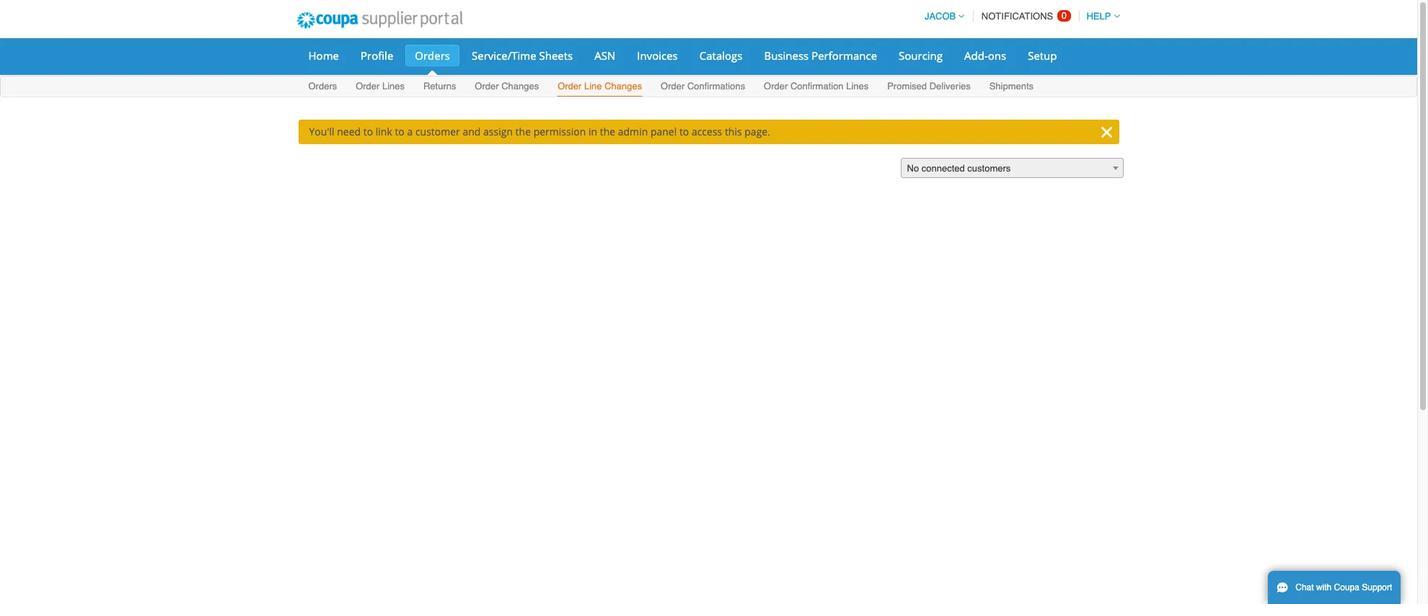 Task type: describe. For each thing, give the bounding box(es) containing it.
promised
[[888, 81, 927, 92]]

3 to from the left
[[680, 125, 689, 139]]

coupa supplier portal image
[[287, 2, 473, 38]]

chat
[[1296, 583, 1315, 593]]

help
[[1087, 11, 1112, 22]]

business performance
[[765, 48, 878, 63]]

catalogs
[[700, 48, 743, 63]]

2 the from the left
[[600, 125, 616, 139]]

sourcing link
[[890, 45, 953, 66]]

home
[[309, 48, 339, 63]]

help link
[[1081, 11, 1120, 22]]

service/time
[[472, 48, 537, 63]]

admin
[[618, 125, 648, 139]]

order for order confirmation lines
[[764, 81, 788, 92]]

business performance link
[[755, 45, 887, 66]]

order for order changes
[[475, 81, 499, 92]]

1 to from the left
[[364, 125, 373, 139]]

returns
[[424, 81, 456, 92]]

0 horizontal spatial orders link
[[308, 78, 338, 97]]

chat with coupa support button
[[1269, 572, 1402, 605]]

2 to from the left
[[395, 125, 405, 139]]

coupa
[[1335, 583, 1360, 593]]

customers
[[968, 163, 1011, 174]]

in
[[589, 125, 598, 139]]

1 changes from the left
[[502, 81, 539, 92]]

confirmations
[[688, 81, 746, 92]]

business
[[765, 48, 809, 63]]

permission
[[534, 125, 586, 139]]

shipments
[[990, 81, 1034, 92]]

order confirmations
[[661, 81, 746, 92]]

no connected customers
[[908, 163, 1011, 174]]

orders for leftmost "orders" link
[[309, 81, 337, 92]]

2 changes from the left
[[605, 81, 642, 92]]

connected
[[922, 163, 965, 174]]

lines inside order confirmation lines link
[[847, 81, 869, 92]]

asn
[[595, 48, 616, 63]]

panel
[[651, 125, 677, 139]]

orders for the topmost "orders" link
[[415, 48, 450, 63]]

0 vertical spatial orders link
[[406, 45, 460, 66]]

navigation containing notifications 0
[[919, 2, 1120, 30]]

confirmation
[[791, 81, 844, 92]]

jacob
[[925, 11, 956, 22]]

performance
[[812, 48, 878, 63]]

order changes
[[475, 81, 539, 92]]



Task type: vqa. For each thing, say whether or not it's contained in the screenshot.
details
no



Task type: locate. For each thing, give the bounding box(es) containing it.
order lines link
[[355, 78, 406, 97]]

add-
[[965, 48, 989, 63]]

2 horizontal spatial to
[[680, 125, 689, 139]]

1 horizontal spatial the
[[600, 125, 616, 139]]

order changes link
[[474, 78, 540, 97]]

lines inside order lines link
[[382, 81, 405, 92]]

the right in on the left of page
[[600, 125, 616, 139]]

0 vertical spatial orders
[[415, 48, 450, 63]]

order for order lines
[[356, 81, 380, 92]]

3 order from the left
[[558, 81, 582, 92]]

orders up returns
[[415, 48, 450, 63]]

order confirmation lines
[[764, 81, 869, 92]]

asn link
[[585, 45, 625, 66]]

shipments link
[[989, 78, 1035, 97]]

changes down service/time sheets
[[502, 81, 539, 92]]

with
[[1317, 583, 1332, 593]]

order line changes
[[558, 81, 642, 92]]

to left link
[[364, 125, 373, 139]]

1 horizontal spatial to
[[395, 125, 405, 139]]

and
[[463, 125, 481, 139]]

order inside order confirmations link
[[661, 81, 685, 92]]

promised deliveries
[[888, 81, 971, 92]]

order for order confirmations
[[661, 81, 685, 92]]

orders link up returns
[[406, 45, 460, 66]]

order inside "order changes" link
[[475, 81, 499, 92]]

setup link
[[1019, 45, 1067, 66]]

No connected customers text field
[[902, 159, 1123, 179]]

invoices
[[637, 48, 678, 63]]

1 order from the left
[[356, 81, 380, 92]]

orders down home
[[309, 81, 337, 92]]

profile link
[[351, 45, 403, 66]]

order
[[356, 81, 380, 92], [475, 81, 499, 92], [558, 81, 582, 92], [661, 81, 685, 92], [764, 81, 788, 92]]

need
[[337, 125, 361, 139]]

the
[[516, 125, 531, 139], [600, 125, 616, 139]]

orders link down home
[[308, 78, 338, 97]]

order down business on the right of the page
[[764, 81, 788, 92]]

1 the from the left
[[516, 125, 531, 139]]

assign
[[484, 125, 513, 139]]

link
[[376, 125, 392, 139]]

2 lines from the left
[[847, 81, 869, 92]]

2 order from the left
[[475, 81, 499, 92]]

a
[[407, 125, 413, 139]]

order confirmations link
[[660, 78, 746, 97]]

line
[[585, 81, 602, 92]]

order lines
[[356, 81, 405, 92]]

ons
[[989, 48, 1007, 63]]

1 horizontal spatial orders link
[[406, 45, 460, 66]]

order down invoices
[[661, 81, 685, 92]]

sourcing
[[899, 48, 943, 63]]

changes right line
[[605, 81, 642, 92]]

5 order from the left
[[764, 81, 788, 92]]

lines
[[382, 81, 405, 92], [847, 81, 869, 92]]

order down profile
[[356, 81, 380, 92]]

to
[[364, 125, 373, 139], [395, 125, 405, 139], [680, 125, 689, 139]]

0 horizontal spatial the
[[516, 125, 531, 139]]

1 vertical spatial orders
[[309, 81, 337, 92]]

promised deliveries link
[[887, 78, 972, 97]]

deliveries
[[930, 81, 971, 92]]

0 horizontal spatial to
[[364, 125, 373, 139]]

home link
[[299, 45, 349, 66]]

this
[[725, 125, 742, 139]]

order down 'service/time'
[[475, 81, 499, 92]]

0 horizontal spatial orders
[[309, 81, 337, 92]]

order inside order confirmation lines link
[[764, 81, 788, 92]]

the right assign
[[516, 125, 531, 139]]

order left line
[[558, 81, 582, 92]]

navigation
[[919, 2, 1120, 30]]

support
[[1363, 583, 1393, 593]]

page.
[[745, 125, 771, 139]]

lines down performance
[[847, 81, 869, 92]]

access
[[692, 125, 723, 139]]

notifications
[[982, 11, 1054, 22]]

order inside order lines link
[[356, 81, 380, 92]]

no
[[908, 163, 920, 174]]

4 order from the left
[[661, 81, 685, 92]]

order inside order line changes link
[[558, 81, 582, 92]]

returns link
[[423, 78, 457, 97]]

invoices link
[[628, 45, 688, 66]]

you'll
[[309, 125, 335, 139]]

1 horizontal spatial lines
[[847, 81, 869, 92]]

to left a
[[395, 125, 405, 139]]

0 horizontal spatial changes
[[502, 81, 539, 92]]

add-ons link
[[956, 45, 1016, 66]]

catalogs link
[[691, 45, 752, 66]]

order for order line changes
[[558, 81, 582, 92]]

chat with coupa support
[[1296, 583, 1393, 593]]

you'll need to link to a customer and assign the permission in the admin panel to access this page.
[[309, 125, 771, 139]]

service/time sheets link
[[463, 45, 583, 66]]

1 vertical spatial orders link
[[308, 78, 338, 97]]

add-ons
[[965, 48, 1007, 63]]

order confirmation lines link
[[764, 78, 870, 97]]

setup
[[1029, 48, 1058, 63]]

order line changes link
[[557, 78, 643, 97]]

1 lines from the left
[[382, 81, 405, 92]]

0
[[1062, 10, 1067, 21]]

profile
[[361, 48, 394, 63]]

service/time sheets
[[472, 48, 573, 63]]

to right panel
[[680, 125, 689, 139]]

orders link
[[406, 45, 460, 66], [308, 78, 338, 97]]

sheets
[[539, 48, 573, 63]]

jacob link
[[919, 11, 965, 22]]

lines down profile
[[382, 81, 405, 92]]

0 horizontal spatial lines
[[382, 81, 405, 92]]

orders
[[415, 48, 450, 63], [309, 81, 337, 92]]

No connected customers field
[[901, 158, 1124, 179]]

notifications 0
[[982, 10, 1067, 22]]

changes
[[502, 81, 539, 92], [605, 81, 642, 92]]

customer
[[416, 125, 460, 139]]

1 horizontal spatial orders
[[415, 48, 450, 63]]

1 horizontal spatial changes
[[605, 81, 642, 92]]



